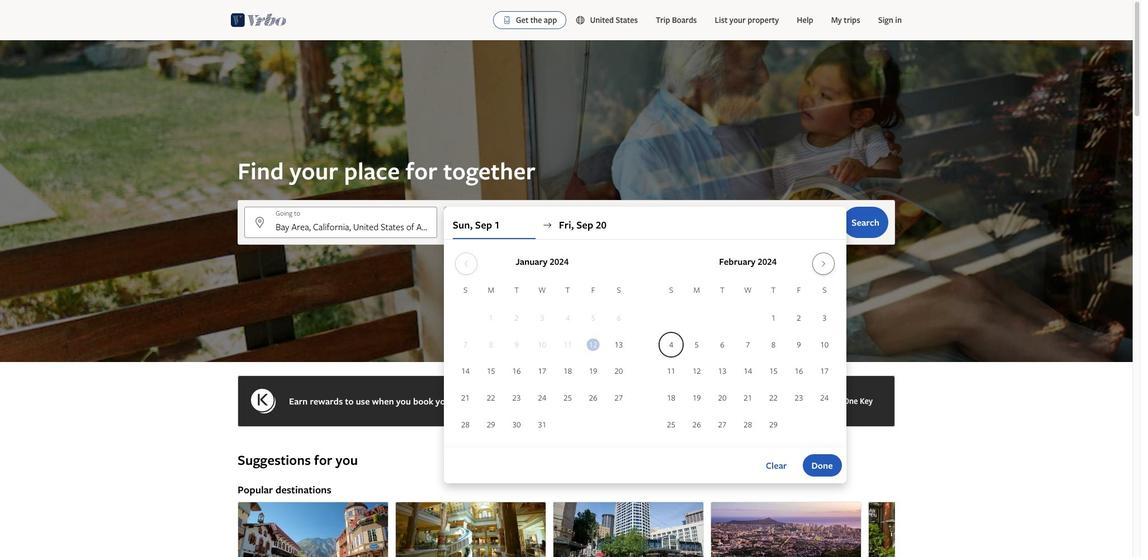 Task type: locate. For each thing, give the bounding box(es) containing it.
gastown showing signage, street scenes and outdoor eating image
[[869, 502, 1020, 558]]

show previous card image
[[231, 544, 244, 553]]

today element
[[587, 339, 600, 351]]

directional image
[[542, 220, 552, 230]]

small image
[[576, 15, 590, 25]]

wizard region
[[0, 40, 1133, 484]]

main content
[[0, 40, 1133, 558]]

las vegas featuring interior views image
[[395, 502, 546, 558]]

february 2024 element
[[659, 284, 838, 439]]

application
[[453, 248, 838, 439]]



Task type: vqa. For each thing, say whether or not it's contained in the screenshot.
2nd 21 from right
no



Task type: describe. For each thing, give the bounding box(es) containing it.
makiki - lower punchbowl - tantalus showing landscape views, a sunset and a city image
[[711, 502, 862, 558]]

show next card image
[[889, 544, 902, 553]]

leavenworth featuring a small town or village and street scenes image
[[238, 502, 389, 558]]

recently viewed region
[[231, 434, 902, 452]]

next month image
[[817, 260, 831, 268]]

downtown seattle featuring a skyscraper, a city and street scenes image
[[553, 502, 704, 558]]

vrbo logo image
[[231, 11, 286, 29]]

download the app button image
[[503, 16, 512, 25]]

january 2024 element
[[453, 284, 632, 439]]

previous month image
[[460, 260, 473, 268]]

application inside wizard region
[[453, 248, 838, 439]]



